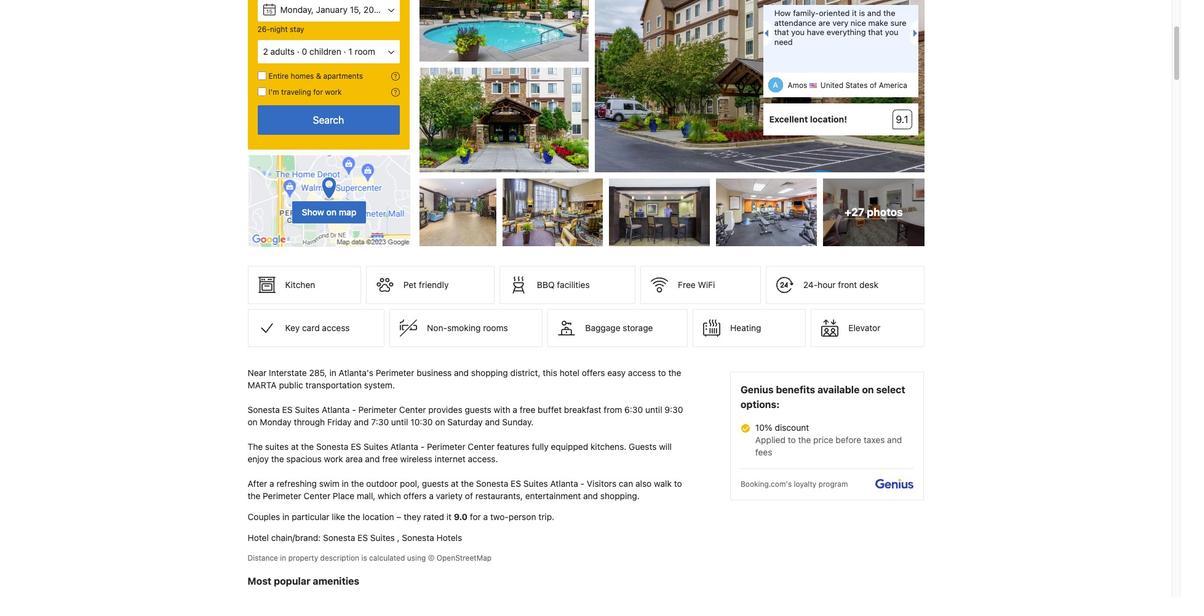 Task type: describe. For each thing, give the bounding box(es) containing it.
0 horizontal spatial at
[[291, 441, 299, 452]]

swim
[[319, 478, 340, 489]]

booking.com's loyalty program
[[741, 480, 848, 489]]

like
[[332, 512, 345, 522]]

in right couples
[[283, 512, 290, 522]]

most
[[248, 576, 272, 587]]

kitchen
[[285, 280, 315, 290]]

to inside 10% discount applied to the price before taxes and fees
[[788, 435, 796, 445]]

pet friendly
[[404, 280, 449, 290]]

the up "spacious"
[[301, 441, 314, 452]]

elevator
[[849, 323, 881, 333]]

wireless
[[400, 454, 433, 464]]

free wifi button
[[641, 266, 761, 304]]

restaurants,
[[476, 491, 523, 501]]

storage
[[623, 323, 653, 333]]

have
[[807, 27, 825, 37]]

on inside search 'section'
[[327, 207, 337, 217]]

in up transportation
[[330, 368, 337, 378]]

stay
[[290, 25, 304, 34]]

interstate
[[269, 368, 307, 378]]

suites left ,
[[370, 533, 395, 543]]

26-
[[258, 25, 270, 34]]

perimeter up internet
[[427, 441, 466, 452]]

next image
[[914, 30, 921, 37]]

buffet
[[538, 404, 562, 415]]

1 that from the left
[[775, 27, 790, 37]]

2 that from the left
[[869, 27, 883, 37]]

oriented
[[819, 8, 850, 18]]

24-
[[804, 280, 818, 290]]

united
[[821, 81, 844, 90]]

business
[[417, 368, 452, 378]]

amos
[[788, 81, 808, 90]]

make
[[869, 18, 889, 28]]

9.0
[[454, 512, 468, 522]]

,
[[397, 533, 400, 543]]

the inside how family-oriented it is and the attendance are very nice make sure that you have everything that you need
[[884, 8, 896, 18]]

0 horizontal spatial guests
[[422, 478, 449, 489]]

suites
[[265, 441, 289, 452]]

sonesta up the area
[[316, 441, 349, 452]]

the up variety
[[461, 478, 474, 489]]

most popular amenities
[[248, 576, 360, 587]]

1 vertical spatial for
[[470, 512, 481, 522]]

es up distance in property description is calculated using © openstreetmap
[[358, 533, 368, 543]]

access.
[[468, 454, 498, 464]]

es up the area
[[351, 441, 361, 452]]

couples
[[248, 512, 280, 522]]

two-
[[491, 512, 509, 522]]

wifi
[[698, 280, 715, 290]]

1 · from the left
[[297, 46, 300, 57]]

elevator button
[[811, 309, 925, 347]]

2 you from the left
[[886, 27, 899, 37]]

map
[[339, 207, 357, 217]]

1 horizontal spatial free
[[520, 404, 536, 415]]

excellent
[[770, 114, 808, 124]]

trip.
[[539, 512, 555, 522]]

0 vertical spatial -
[[352, 404, 356, 415]]

perimeter up 7:30
[[359, 404, 397, 415]]

the right "like"
[[348, 512, 361, 522]]

hotel
[[560, 368, 580, 378]]

fully
[[532, 441, 549, 452]]

easy
[[608, 368, 626, 378]]

hotel
[[248, 533, 269, 543]]

and left 7:30
[[354, 417, 369, 427]]

on inside genius benefits available on select options:
[[863, 384, 874, 395]]

the inside 10% discount applied to the price before taxes and fees
[[799, 435, 812, 445]]

booking.com's
[[741, 480, 792, 489]]

marta
[[248, 380, 277, 390]]

apartments
[[324, 71, 363, 81]]

using
[[407, 553, 426, 563]]

i'm
[[269, 87, 279, 97]]

suites up through
[[295, 404, 320, 415]]

and inside how family-oriented it is and the attendance are very nice make sure that you have everything that you need
[[868, 8, 882, 18]]

features
[[497, 441, 530, 452]]

adults
[[271, 46, 295, 57]]

entertainment
[[526, 491, 581, 501]]

monday
[[260, 417, 292, 427]]

the down after
[[248, 491, 261, 501]]

sonesta right ,
[[402, 533, 434, 543]]

0 horizontal spatial center
[[304, 491, 331, 501]]

kitchen button
[[248, 266, 361, 304]]

of inside near interstate 285, in atlanta's perimeter business and shopping district, this hotel offers easy access to the marta public transportation system. sonesta es suites atlanta - perimeter center provides guests with a free buffet breakfast from 6:30 until 9:30 on monday through friday and 7:30 until 10:30 on saturday and sunday. the suites at the sonesta es suites atlanta - perimeter center features fully equipped kitchens. guests will enjoy the spacious work area and free wireless internet access. after a refreshing swim in the outdoor pool, guests at the sonesta es suites atlanta - visitors can also walk to the perimeter center place mall, which offers a variety of restaurants, entertainment and shopping.
[[465, 491, 473, 501]]

location
[[363, 512, 394, 522]]

person
[[509, 512, 536, 522]]

also
[[636, 478, 652, 489]]

this
[[543, 368, 558, 378]]

10%
[[756, 422, 773, 433]]

on down provides
[[435, 417, 445, 427]]

pet friendly button
[[366, 266, 495, 304]]

a left variety
[[429, 491, 434, 501]]

walk
[[654, 478, 672, 489]]

desk
[[860, 280, 879, 290]]

2 horizontal spatial -
[[581, 478, 585, 489]]

heating
[[731, 323, 762, 333]]

particular
[[292, 512, 330, 522]]

smoking
[[447, 323, 481, 333]]

bbq
[[537, 280, 555, 290]]

distance in property description is calculated using © openstreetmap
[[248, 553, 492, 563]]

search button
[[258, 105, 400, 135]]

entire homes & apartments
[[269, 71, 363, 81]]

and down "visitors"
[[584, 491, 598, 501]]

transportation
[[306, 380, 362, 390]]

traveling
[[281, 87, 311, 97]]

children
[[310, 46, 341, 57]]

enjoy
[[248, 454, 269, 464]]

1
[[349, 46, 353, 57]]

facilities
[[557, 280, 590, 290]]

near interstate 285, in atlanta's perimeter business and shopping district, this hotel offers easy access to the marta public transportation system. sonesta es suites atlanta - perimeter center provides guests with a free buffet breakfast from 6:30 until 9:30 on monday through friday and 7:30 until 10:30 on saturday and sunday. the suites at the sonesta es suites atlanta - perimeter center features fully equipped kitchens. guests will enjoy the spacious work area and free wireless internet access. after a refreshing swim in the outdoor pool, guests at the sonesta es suites atlanta - visitors can also walk to the perimeter center place mall, which offers a variety of restaurants, entertainment and shopping.
[[248, 368, 686, 501]]

1 vertical spatial until
[[391, 417, 408, 427]]

key card access button
[[248, 309, 385, 347]]

from
[[604, 404, 623, 415]]

non-smoking rooms button
[[390, 309, 543, 347]]

and right business
[[454, 368, 469, 378]]

1 you from the left
[[792, 27, 805, 37]]

shopping.
[[601, 491, 640, 501]]

kitchens.
[[591, 441, 627, 452]]



Task type: vqa. For each thing, say whether or not it's contained in the screenshot.
Flight + Car
no



Task type: locate. For each thing, give the bounding box(es) containing it.
night
[[270, 25, 288, 34]]

nice
[[851, 18, 867, 28]]

the down discount
[[799, 435, 812, 445]]

+27 photos
[[845, 206, 903, 219]]

previous image
[[761, 30, 768, 37]]

es up restaurants,
[[511, 478, 521, 489]]

i'm traveling for work
[[269, 87, 342, 97]]

1 horizontal spatial you
[[886, 27, 899, 37]]

work down apartments on the left top
[[325, 87, 342, 97]]

0 vertical spatial atlanta
[[322, 404, 350, 415]]

0 vertical spatial offers
[[582, 368, 605, 378]]

0 vertical spatial for
[[313, 87, 323, 97]]

rated
[[424, 512, 444, 522]]

0 vertical spatial work
[[325, 87, 342, 97]]

2 · from the left
[[344, 46, 346, 57]]

1 vertical spatial of
[[465, 491, 473, 501]]

bbq facilities button
[[500, 266, 636, 304]]

es
[[282, 404, 293, 415], [351, 441, 361, 452], [511, 478, 521, 489], [358, 533, 368, 543]]

0 vertical spatial to
[[658, 368, 666, 378]]

the
[[248, 441, 263, 452]]

baggage
[[586, 323, 621, 333]]

2024
[[364, 4, 385, 15]]

work inside search 'section'
[[325, 87, 342, 97]]

spacious
[[286, 454, 322, 464]]

homes
[[291, 71, 314, 81]]

mall,
[[357, 491, 376, 501]]

loyalty
[[794, 480, 817, 489]]

that right previous icon
[[775, 27, 790, 37]]

property
[[288, 553, 318, 563]]

it inside how family-oriented it is and the attendance are very nice make sure that you have everything that you need
[[853, 8, 857, 18]]

1 vertical spatial it
[[447, 512, 452, 522]]

2 horizontal spatial to
[[788, 435, 796, 445]]

1 vertical spatial work
[[324, 454, 343, 464]]

work left the area
[[324, 454, 343, 464]]

0 horizontal spatial atlanta
[[322, 404, 350, 415]]

atlanta up entertainment
[[551, 478, 579, 489]]

2 vertical spatial to
[[674, 478, 682, 489]]

benefits
[[776, 384, 816, 395]]

show on map button
[[248, 154, 411, 248], [292, 201, 367, 223]]

0 horizontal spatial access
[[322, 323, 350, 333]]

excellent location!
[[770, 114, 848, 124]]

card
[[302, 323, 320, 333]]

sonesta up restaurants,
[[476, 478, 509, 489]]

1 horizontal spatial for
[[470, 512, 481, 522]]

2 adults · 0 children · 1 room button
[[258, 40, 400, 63]]

0 vertical spatial until
[[646, 404, 663, 415]]

0 vertical spatial center
[[399, 404, 426, 415]]

and right taxes
[[888, 435, 903, 445]]

rooms
[[483, 323, 508, 333]]

0 horizontal spatial ·
[[297, 46, 300, 57]]

access inside near interstate 285, in atlanta's perimeter business and shopping district, this hotel offers easy access to the marta public transportation system. sonesta es suites atlanta - perimeter center provides guests with a free buffet breakfast from 6:30 until 9:30 on monday through friday and 7:30 until 10:30 on saturday and sunday. the suites at the sonesta es suites atlanta - perimeter center features fully equipped kitchens. guests will enjoy the spacious work area and free wireless internet access. after a refreshing swim in the outdoor pool, guests at the sonesta es suites atlanta - visitors can also walk to the perimeter center place mall, which offers a variety of restaurants, entertainment and shopping.
[[628, 368, 656, 378]]

to up the "9:30" at the bottom of page
[[658, 368, 666, 378]]

hotels
[[437, 533, 462, 543]]

1 vertical spatial at
[[451, 478, 459, 489]]

6:30
[[625, 404, 643, 415]]

search section
[[243, 0, 415, 248]]

1 horizontal spatial of
[[870, 81, 877, 90]]

1 vertical spatial guests
[[422, 478, 449, 489]]

center up access. on the bottom left of the page
[[468, 441, 495, 452]]

0 horizontal spatial offers
[[404, 491, 427, 501]]

1 horizontal spatial is
[[860, 8, 866, 18]]

of right variety
[[465, 491, 473, 501]]

1 horizontal spatial center
[[399, 404, 426, 415]]

9:30
[[665, 404, 684, 415]]

is for calculated
[[362, 553, 367, 563]]

atlanta up wireless on the bottom left of page
[[391, 441, 419, 452]]

1 vertical spatial access
[[628, 368, 656, 378]]

free up outdoor at left
[[382, 454, 398, 464]]

2
[[263, 46, 268, 57]]

free wifi
[[678, 280, 715, 290]]

1 vertical spatial -
[[421, 441, 425, 452]]

it right "very"
[[853, 8, 857, 18]]

1 vertical spatial atlanta
[[391, 441, 419, 452]]

a up 'sunday.'
[[513, 404, 518, 415]]

1 vertical spatial offers
[[404, 491, 427, 501]]

0 vertical spatial of
[[870, 81, 877, 90]]

· left 1 on the left top
[[344, 46, 346, 57]]

0 horizontal spatial you
[[792, 27, 805, 37]]

and right nice at the top of page
[[868, 8, 882, 18]]

1 horizontal spatial at
[[451, 478, 459, 489]]

is for and
[[860, 8, 866, 18]]

1 vertical spatial center
[[468, 441, 495, 452]]

24-hour front desk button
[[766, 266, 925, 304]]

1 horizontal spatial access
[[628, 368, 656, 378]]

perimeter up system.
[[376, 368, 415, 378]]

outdoor
[[366, 478, 398, 489]]

9.1
[[896, 114, 909, 125]]

a right after
[[270, 478, 274, 489]]

suites up entertainment
[[524, 478, 548, 489]]

center
[[399, 404, 426, 415], [468, 441, 495, 452], [304, 491, 331, 501]]

15
[[266, 8, 273, 15]]

es up 'monday'
[[282, 404, 293, 415]]

district,
[[511, 368, 541, 378]]

hotel chain/brand: sonesta es suites ,  sonesta hotels
[[248, 533, 462, 543]]

26-night stay
[[258, 25, 304, 34]]

a
[[513, 404, 518, 415], [270, 478, 274, 489], [429, 491, 434, 501], [484, 512, 488, 522]]

room
[[355, 46, 375, 57]]

the up the "9:30" at the bottom of page
[[669, 368, 682, 378]]

for down &
[[313, 87, 323, 97]]

breakfast
[[564, 404, 602, 415]]

0 vertical spatial guests
[[465, 404, 492, 415]]

select
[[877, 384, 906, 395]]

center down swim
[[304, 491, 331, 501]]

photos
[[867, 206, 903, 219]]

to down discount
[[788, 435, 796, 445]]

· left 0
[[297, 46, 300, 57]]

0 horizontal spatial to
[[658, 368, 666, 378]]

- up wireless on the bottom left of page
[[421, 441, 425, 452]]

1 horizontal spatial it
[[853, 8, 857, 18]]

1 horizontal spatial offers
[[582, 368, 605, 378]]

price
[[814, 435, 834, 445]]

you left next "icon"
[[886, 27, 899, 37]]

monday,
[[280, 4, 314, 15]]

in up place
[[342, 478, 349, 489]]

to
[[658, 368, 666, 378], [788, 435, 796, 445], [674, 478, 682, 489]]

sonesta up description
[[323, 533, 355, 543]]

distance
[[248, 553, 278, 563]]

1 vertical spatial free
[[382, 454, 398, 464]]

free up 'sunday.'
[[520, 404, 536, 415]]

guests up variety
[[422, 478, 449, 489]]

0 vertical spatial free
[[520, 404, 536, 415]]

1 horizontal spatial that
[[869, 27, 883, 37]]

perimeter down the refreshing
[[263, 491, 301, 501]]

we'll show you stays where you can have the entire place to yourself image
[[391, 72, 400, 81]]

and down the 'with'
[[485, 417, 500, 427]]

offers left easy
[[582, 368, 605, 378]]

access right easy
[[628, 368, 656, 378]]

1 horizontal spatial -
[[421, 441, 425, 452]]

suites
[[295, 404, 320, 415], [364, 441, 388, 452], [524, 478, 548, 489], [370, 533, 395, 543]]

for
[[313, 87, 323, 97], [470, 512, 481, 522]]

you left have
[[792, 27, 805, 37]]

until left the "9:30" at the bottom of page
[[646, 404, 663, 415]]

+27
[[845, 206, 865, 219]]

that right nice at the top of page
[[869, 27, 883, 37]]

0 vertical spatial is
[[860, 8, 866, 18]]

friendly
[[419, 280, 449, 290]]

15,
[[350, 4, 361, 15]]

it left 9.0 on the left bottom
[[447, 512, 452, 522]]

are
[[819, 18, 831, 28]]

sonesta up 'monday'
[[248, 404, 280, 415]]

entire
[[269, 71, 289, 81]]

of right 'states'
[[870, 81, 877, 90]]

and inside 10% discount applied to the price before taxes and fees
[[888, 435, 903, 445]]

the up 'mall,'
[[351, 478, 364, 489]]

0 horizontal spatial it
[[447, 512, 452, 522]]

0 horizontal spatial of
[[465, 491, 473, 501]]

scored 9.1 element
[[893, 110, 913, 129]]

2 horizontal spatial center
[[468, 441, 495, 452]]

1 horizontal spatial ·
[[344, 46, 346, 57]]

atlanta up friday
[[322, 404, 350, 415]]

2 vertical spatial center
[[304, 491, 331, 501]]

heating button
[[693, 309, 807, 347]]

before
[[836, 435, 862, 445]]

pool,
[[400, 478, 420, 489]]

on left 'monday'
[[248, 417, 258, 427]]

0 horizontal spatial is
[[362, 553, 367, 563]]

how
[[775, 8, 791, 18]]

genius benefits available on select options:
[[741, 384, 906, 410]]

on left select
[[863, 384, 874, 395]]

1 vertical spatial is
[[362, 553, 367, 563]]

offers down pool, at the bottom left
[[404, 491, 427, 501]]

2 adults · 0 children · 1 room
[[263, 46, 375, 57]]

work
[[325, 87, 342, 97], [324, 454, 343, 464]]

for inside search 'section'
[[313, 87, 323, 97]]

2 horizontal spatial atlanta
[[551, 478, 579, 489]]

at up variety
[[451, 478, 459, 489]]

we'll show you stays where you can have the entire place to yourself image
[[391, 72, 400, 81]]

amenities
[[313, 576, 360, 587]]

1 horizontal spatial until
[[646, 404, 663, 415]]

guests up saturday
[[465, 404, 492, 415]]

a left two- at the left of page
[[484, 512, 488, 522]]

internet
[[435, 454, 466, 464]]

access right card
[[322, 323, 350, 333]]

and right the area
[[365, 454, 380, 464]]

is down hotel chain/brand: sonesta es suites ,  sonesta hotels
[[362, 553, 367, 563]]

if you select this option, we'll show you popular business travel features like breakfast, wifi and free parking. image
[[391, 88, 400, 97]]

at up "spacious"
[[291, 441, 299, 452]]

area
[[346, 454, 363, 464]]

friday
[[327, 417, 352, 427]]

1 horizontal spatial guests
[[465, 404, 492, 415]]

0 horizontal spatial until
[[391, 417, 408, 427]]

in left property
[[280, 553, 286, 563]]

+27 photos link
[[824, 179, 925, 246]]

is inside how family-oriented it is and the attendance are very nice make sure that you have everything that you need
[[860, 8, 866, 18]]

america
[[879, 81, 908, 90]]

2 vertical spatial -
[[581, 478, 585, 489]]

-
[[352, 404, 356, 415], [421, 441, 425, 452], [581, 478, 585, 489]]

24-hour front desk
[[804, 280, 879, 290]]

key card access
[[285, 323, 350, 333]]

visitors
[[587, 478, 617, 489]]

0 horizontal spatial for
[[313, 87, 323, 97]]

is left make
[[860, 8, 866, 18]]

options:
[[741, 399, 780, 410]]

fees
[[756, 447, 773, 457]]

1 vertical spatial to
[[788, 435, 796, 445]]

sunday.
[[503, 417, 534, 427]]

atlanta's
[[339, 368, 374, 378]]

the right nice at the top of page
[[884, 8, 896, 18]]

1 horizontal spatial atlanta
[[391, 441, 419, 452]]

guests
[[629, 441, 657, 452]]

2 vertical spatial atlanta
[[551, 478, 579, 489]]

1 horizontal spatial to
[[674, 478, 682, 489]]

for right 9.0 on the left bottom
[[470, 512, 481, 522]]

0 vertical spatial access
[[322, 323, 350, 333]]

0 horizontal spatial -
[[352, 404, 356, 415]]

and
[[868, 8, 882, 18], [454, 368, 469, 378], [354, 417, 369, 427], [485, 417, 500, 427], [888, 435, 903, 445], [365, 454, 380, 464], [584, 491, 598, 501]]

the down suites
[[271, 454, 284, 464]]

to right the walk
[[674, 478, 682, 489]]

- left "visitors"
[[581, 478, 585, 489]]

0 horizontal spatial free
[[382, 454, 398, 464]]

work inside near interstate 285, in atlanta's perimeter business and shopping district, this hotel offers easy access to the marta public transportation system. sonesta es suites atlanta - perimeter center provides guests with a free buffet breakfast from 6:30 until 9:30 on monday through friday and 7:30 until 10:30 on saturday and sunday. the suites at the sonesta es suites atlanta - perimeter center features fully equipped kitchens. guests will enjoy the spacious work area and free wireless internet access. after a refreshing swim in the outdoor pool, guests at the sonesta es suites atlanta - visitors can also walk to the perimeter center place mall, which offers a variety of restaurants, entertainment and shopping.
[[324, 454, 343, 464]]

baggage storage button
[[548, 309, 688, 347]]

0 vertical spatial it
[[853, 8, 857, 18]]

access inside the "key card access" button
[[322, 323, 350, 333]]

united states of america
[[821, 81, 908, 90]]

0 vertical spatial at
[[291, 441, 299, 452]]

january
[[316, 4, 348, 15]]

- down transportation
[[352, 404, 356, 415]]

suites down 7:30
[[364, 441, 388, 452]]

until right 7:30
[[391, 417, 408, 427]]

0 horizontal spatial that
[[775, 27, 790, 37]]

if you select this option, we'll show you popular business travel features like breakfast, wifi and free parking. image
[[391, 88, 400, 97]]

center up '10:30'
[[399, 404, 426, 415]]

on left map
[[327, 207, 337, 217]]



